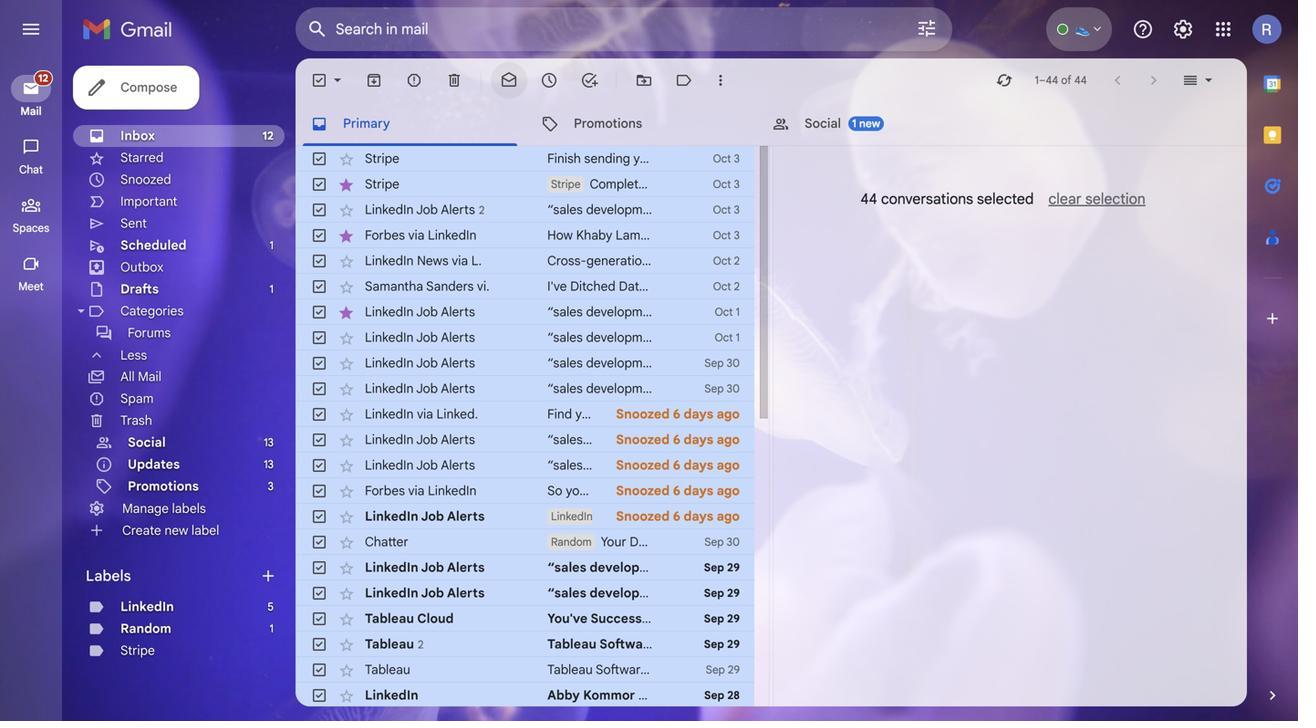 Task type: vqa. For each thing, say whether or not it's contained in the screenshot.


Task type: locate. For each thing, give the bounding box(es) containing it.
i've ditched dates on my resume: should you do the same? link
[[548, 277, 897, 296]]

forbes for so
[[365, 483, 405, 499]]

tableau for tableau
[[365, 662, 411, 678]]

1 vertical spatial 13
[[264, 458, 274, 471]]

snoozed for find your community, find your path forward
[[616, 406, 670, 422]]

3 29 from the top
[[728, 612, 740, 626]]

oct 3 for invoice
[[713, 152, 740, 166]]

2 forbes from the top
[[365, 483, 405, 499]]

oct for talentify
[[715, 331, 733, 345]]

1 vertical spatial software
[[596, 662, 648, 678]]

mark as read image
[[500, 71, 518, 89]]

linkedin job alerts for "sales development representative": retrain.ai - sales development representative and more
[[365, 304, 475, 320]]

29
[[728, 561, 740, 575], [728, 586, 740, 600], [728, 612, 740, 626], [728, 638, 740, 651], [728, 663, 740, 677]]

1 horizontal spatial social
[[805, 115, 842, 131]]

cross-
[[548, 253, 587, 269]]

opportunities inside "link"
[[808, 585, 892, 601]]

0 vertical spatial social
[[805, 115, 842, 131]]

development for "sales development representative": path - sales development representative (remote) and more
[[586, 355, 662, 371]]

5 "sales from the top
[[548, 381, 583, 397]]

development for retrain.ai
[[859, 304, 936, 320]]

tableau down tableau cloud
[[365, 636, 414, 652]]

1 sep 30 from the top
[[705, 356, 740, 370]]

1 horizontal spatial on
[[840, 687, 856, 703]]

1 horizontal spatial for
[[702, 534, 719, 550]]

random up stripe link at the bottom
[[120, 621, 171, 637]]

0 vertical spatial sep 30
[[705, 356, 740, 370]]

3 6 from the top
[[673, 457, 681, 473]]

2 oct 2 from the top
[[713, 280, 740, 293]]

2 30 from the top
[[727, 382, 740, 396]]

gmail image
[[82, 11, 182, 47]]

row containing linkedin
[[296, 683, 913, 708]]

2 inside tableau 2
[[418, 638, 424, 652]]

1 horizontal spatial chatter
[[722, 534, 765, 550]]

29 for reset
[[728, 638, 740, 651]]

sep up find your community, find your path forward
[[705, 382, 724, 396]]

khaby
[[577, 227, 613, 243]]

representative": inside "link"
[[675, 585, 778, 601]]

tableau up abby
[[548, 662, 593, 678]]

more
[[1036, 202, 1066, 218], [1054, 304, 1084, 320], [1200, 330, 1230, 345], [1086, 355, 1116, 371], [1091, 381, 1120, 397]]

oct 3 down margo
[[713, 178, 740, 191]]

oct for the
[[713, 254, 732, 268]]

row containing linkedin via linked.
[[296, 402, 804, 427]]

manager
[[1027, 330, 1078, 345]]

- for path
[[791, 355, 797, 371]]

row
[[296, 146, 759, 172], [296, 172, 997, 197], [296, 197, 1066, 223], [296, 223, 1177, 248], [296, 248, 1168, 274], [296, 274, 897, 299], [296, 299, 1084, 325], [296, 325, 1230, 351], [296, 351, 1116, 376], [296, 376, 1120, 402], [296, 402, 804, 427], [296, 427, 854, 453], [296, 453, 857, 478], [296, 478, 939, 504], [296, 504, 755, 529], [296, 529, 765, 555], [296, 555, 884, 581], [296, 581, 892, 606], [296, 606, 781, 632], [296, 632, 758, 657], [296, 657, 760, 683], [296, 683, 913, 708]]

representative": for talentify
[[665, 330, 758, 345]]

an
[[862, 253, 876, 269]]

sep for 30+
[[704, 586, 725, 600]]

6 up "sales development representative": 21 opportunities
[[673, 406, 681, 422]]

4 oct 3 from the top
[[713, 229, 740, 242]]

4 29 from the top
[[728, 638, 740, 651]]

29 up "sales development representative": 30+ opportunities
[[728, 561, 740, 575]]

5 row from the top
[[296, 248, 1168, 274]]

social
[[805, 115, 842, 131], [128, 434, 166, 450]]

1 oct 2 from the top
[[713, 254, 740, 268]]

linkedin job alerts for "sales development representative": boulevard - smb sales development representative and more
[[365, 381, 475, 397]]

4 ago from the top
[[717, 483, 740, 499]]

sales up "sales development representative": boulevard - smb sales development representative and more
[[800, 355, 831, 371]]

delete image
[[445, 71, 464, 89]]

sales up "followed"
[[807, 202, 838, 218]]

miscommunication,
[[663, 253, 775, 269]]

ago down "path"
[[717, 432, 740, 448]]

opportunities right 24
[[800, 560, 884, 576]]

dates
[[619, 278, 653, 294]]

2 oct 1 from the top
[[715, 331, 740, 345]]

representative for "sales development representative": retrain.ai - sales development representative and more
[[939, 304, 1026, 320]]

3 oct 3 from the top
[[713, 203, 740, 217]]

row containing tableau cloud
[[296, 606, 781, 632]]

social inside tab
[[805, 115, 842, 131]]

1 vertical spatial random
[[120, 621, 171, 637]]

29 down "sales development representative": 24 opportunities link
[[728, 586, 740, 600]]

1 vertical spatial oct 2
[[713, 280, 740, 293]]

days up "sales development representative": 25 opportunities
[[684, 432, 714, 448]]

mail
[[20, 105, 42, 118], [138, 369, 161, 385]]

main content
[[296, 58, 1248, 721]]

29 for your
[[728, 612, 740, 626]]

days for 21
[[684, 432, 714, 448]]

oct for on
[[713, 280, 732, 293]]

2 up l.
[[479, 203, 485, 217]]

30 up "sales development representative": 24 opportunities on the bottom of page
[[727, 535, 740, 549]]

random
[[551, 535, 592, 549], [120, 621, 171, 637]]

sep for activation
[[706, 663, 725, 677]]

- right aidoc
[[798, 202, 804, 218]]

2 vertical spatial sep 30
[[705, 535, 740, 549]]

your left daily
[[601, 534, 627, 550]]

4 snoozed 6 days ago from the top
[[616, 483, 740, 499]]

snoozed left 'find'
[[616, 406, 670, 422]]

"sales development representative": path - sales development representative (remote) and more link
[[548, 354, 1116, 372]]

4 "sales from the top
[[548, 355, 583, 371]]

random inside the random your daily digest for chatter
[[551, 535, 592, 549]]

opportunities up the should
[[779, 457, 857, 473]]

find your community, find your path forward link
[[548, 405, 804, 424]]

representative": for 30+
[[675, 585, 778, 601]]

via down linkedin via linked.
[[409, 483, 425, 499]]

0 horizontal spatial mail
[[20, 105, 42, 118]]

"sales development representative": boulevard - smb sales development representative and more link
[[548, 380, 1120, 398]]

11 row from the top
[[296, 402, 804, 427]]

13 for updates
[[264, 458, 274, 471]]

"sales development representative": 24 opportunities link
[[548, 559, 884, 577]]

linkedin link
[[548, 508, 602, 526], [120, 599, 174, 615]]

16 row from the top
[[296, 529, 765, 555]]

0 vertical spatial 12
[[38, 72, 48, 84]]

1 vertical spatial forbes via linkedin
[[365, 483, 477, 499]]

to
[[707, 151, 718, 167], [833, 176, 845, 192], [925, 227, 936, 243]]

sent
[[120, 215, 147, 231]]

0 vertical spatial oct 2
[[713, 254, 740, 268]]

forbes via linkedin down linkedin via linked.
[[365, 483, 477, 499]]

sep up "sales development representative": 30+ opportunities
[[704, 561, 725, 575]]

opportunities
[[776, 432, 854, 448], [779, 457, 857, 473], [800, 560, 884, 576], [808, 585, 892, 601]]

social, one new message, tab
[[758, 102, 988, 146]]

snoozed for "sales development representative": 21 opportunities
[[616, 432, 670, 448]]

0 horizontal spatial promotions
[[128, 478, 199, 494]]

compose button
[[73, 66, 199, 110]]

snoozed up applying on the bottom
[[616, 457, 670, 473]]

1 horizontal spatial promotions
[[574, 115, 643, 131]]

search in mail image
[[301, 13, 334, 46]]

4 row from the top
[[296, 223, 1177, 248]]

sep for reset
[[704, 638, 725, 651]]

3 days from the top
[[684, 457, 714, 473]]

forbes via linkedin for how
[[365, 227, 477, 243]]

1 linkedin job alerts from the top
[[365, 304, 475, 320]]

sep 29 up 'activation'
[[704, 638, 740, 651]]

representative": up "sales development representative": 30+ opportunities
[[675, 560, 778, 576]]

29 for activation
[[728, 663, 740, 677]]

new inside manage labels create new label
[[165, 522, 188, 538]]

0 vertical spatial linkedin link
[[548, 508, 602, 526]]

1 29 from the top
[[728, 561, 740, 575]]

0 vertical spatial on
[[656, 278, 671, 294]]

spaces heading
[[0, 221, 62, 236]]

development for "sales development representative": 24 opportunities
[[590, 560, 672, 576]]

sep for 24
[[704, 561, 725, 575]]

job for "sales development representative": 30+ opportunities
[[421, 585, 444, 601]]

snoozed 6 days ago down the "sales development representative": 25 opportunities link
[[616, 483, 740, 499]]

development inside 'link'
[[586, 330, 662, 345]]

sep 29 down "sales development representative": 24 opportunities link
[[704, 586, 740, 600]]

1 oct 1 from the top
[[715, 305, 740, 319]]

linkedin inside abby kommor and others share their thoughts on linkedin link
[[859, 687, 913, 703]]

oct 1 for retrain.ai
[[715, 305, 740, 319]]

0 horizontal spatial random
[[120, 621, 171, 637]]

- down do on the top right of page
[[816, 304, 822, 320]]

1 vertical spatial oct 1
[[715, 331, 740, 345]]

navigation
[[0, 58, 64, 721]]

- down "sales development representative": retrain.ai - sales development representative and more link
[[814, 330, 820, 345]]

to right passion on the top of page
[[925, 227, 936, 243]]

conversations
[[882, 190, 974, 208]]

sep 29
[[704, 561, 740, 575], [704, 586, 740, 600], [704, 612, 740, 626], [704, 638, 740, 651], [706, 663, 740, 677]]

your
[[634, 151, 660, 167], [649, 176, 675, 192], [576, 406, 602, 422], [700, 406, 726, 422], [842, 483, 868, 499]]

job for "sales development representative": 25 opportunities
[[416, 457, 438, 473]]

chat heading
[[0, 162, 62, 177]]

- right path
[[791, 355, 797, 371]]

representative": for 24
[[675, 560, 778, 576]]

2 vertical spatial to
[[925, 227, 936, 243]]

for left a
[[658, 483, 674, 499]]

row containing chatter
[[296, 529, 765, 555]]

(remote)
[[1004, 355, 1058, 371]]

representative": up "sales development representative": 25 opportunities
[[665, 432, 758, 448]]

0 horizontal spatial linkedin link
[[120, 599, 174, 615]]

2 snoozed 6 days ago from the top
[[616, 432, 740, 448]]

8 linkedin job alerts from the top
[[365, 560, 485, 576]]

passion
[[877, 227, 921, 243]]

- inside "sales development representative": retrain.ai - sales development representative and more link
[[816, 304, 822, 320]]

sales for talentify
[[822, 330, 854, 345]]

random down you're
[[551, 535, 592, 549]]

oct 3 up early
[[713, 203, 740, 217]]

4 linkedin job alerts from the top
[[365, 381, 475, 397]]

forbes for how
[[365, 227, 405, 243]]

sep for path
[[705, 356, 724, 370]]

you've
[[548, 611, 588, 627]]

3 for shook
[[734, 229, 740, 242]]

sep
[[705, 356, 724, 370], [705, 382, 724, 396], [705, 535, 724, 549], [704, 561, 725, 575], [704, 586, 725, 600], [704, 612, 725, 626], [704, 638, 725, 651], [706, 663, 725, 677], [705, 689, 725, 702]]

selection
[[1086, 190, 1146, 208]]

representative up the (remote)
[[937, 330, 1023, 345]]

1 row from the top
[[296, 146, 759, 172]]

2 horizontal spatial to
[[925, 227, 936, 243]]

snoozed 6 days ago down find your community, find your path forward link
[[616, 432, 740, 448]]

1 vertical spatial forbes
[[365, 483, 405, 499]]

days down "sales development representative": 21 opportunities link
[[684, 457, 714, 473]]

2 sep 30 from the top
[[705, 382, 740, 396]]

sep 29 for reset
[[704, 638, 740, 651]]

development inside 'link'
[[857, 330, 933, 345]]

linkedin job alerts
[[365, 304, 475, 320], [365, 330, 475, 345], [365, 355, 475, 371], [365, 381, 475, 397], [365, 432, 475, 448], [365, 457, 475, 473], [365, 508, 485, 524], [365, 560, 485, 576], [365, 585, 485, 601]]

1 ago from the top
[[717, 406, 740, 422]]

1
[[853, 117, 857, 131], [270, 239, 274, 252], [270, 283, 274, 296], [736, 305, 740, 319], [736, 331, 740, 345], [270, 622, 274, 636]]

snoozed 6 days ago up "sales development representative": 21 opportunities
[[616, 406, 740, 422]]

sep up 'activation'
[[704, 638, 725, 651]]

opportunities for "sales development representative": 30+ opportunities
[[808, 585, 892, 601]]

30 up "path"
[[727, 382, 740, 396]]

do
[[814, 278, 830, 294]]

linkedin link down you're
[[548, 508, 602, 526]]

representative": down "sales development representative": 24 opportunities link
[[675, 585, 778, 601]]

sep up sep 28
[[706, 663, 725, 677]]

12 link
[[11, 70, 53, 102]]

software up kommor
[[596, 662, 648, 678]]

1 13 from the top
[[264, 436, 274, 450]]

software down successfully
[[600, 636, 656, 652]]

forbes down linkedin via linked.
[[365, 483, 405, 499]]

1 forbes from the top
[[365, 227, 405, 243]]

1 30 from the top
[[727, 356, 740, 370]]

finish sending your invoice to margo
[[548, 151, 759, 167]]

"sales development representative": retrain.ai - sales development representative and more link
[[548, 303, 1084, 321]]

0 vertical spatial forbes
[[365, 227, 405, 243]]

1 horizontal spatial new
[[688, 483, 712, 499]]

sales for path
[[800, 355, 831, 371]]

margo
[[722, 151, 759, 167]]

days for find
[[684, 406, 714, 422]]

snoozed left a
[[616, 483, 670, 499]]

3 ago from the top
[[717, 457, 740, 473]]

linkedin inside linkedin link
[[551, 510, 593, 523]]

sep down ""sales development representative": 30+ opportunities" "link"
[[704, 612, 725, 626]]

created
[[673, 611, 723, 627]]

long
[[772, 483, 797, 499]]

- inside "sales development representative": boulevard - smb sales development representative and more link
[[823, 381, 829, 397]]

9 linkedin job alerts from the top
[[365, 585, 485, 601]]

development for aidoc
[[841, 202, 917, 218]]

2 chatter from the left
[[722, 534, 765, 550]]

"sales development representative": talentify - sales development representative manager - remote - usa and more
[[548, 330, 1230, 345]]

9 row from the top
[[296, 351, 1116, 376]]

opportunities for "sales development representative": 24 opportunities
[[800, 560, 884, 576]]

sep 30 up "sales development representative": 24 opportunities on the bottom of page
[[705, 535, 740, 549]]

chatter up "sales development representative": 24 opportunities on the bottom of page
[[722, 534, 765, 550]]

complete
[[590, 176, 646, 192]]

6 for find
[[673, 406, 681, 422]]

1 horizontal spatial linkedin link
[[548, 508, 602, 526]]

6 up a
[[673, 457, 681, 473]]

chatter up tableau cloud
[[365, 534, 409, 550]]

4 6 from the top
[[673, 483, 681, 499]]

0 vertical spatial random
[[551, 535, 592, 549]]

random your daily digest for chatter
[[551, 534, 765, 550]]

0 vertical spatial 30
[[727, 356, 740, 370]]

3 "sales from the top
[[548, 330, 583, 345]]

representative inside 'link'
[[937, 330, 1023, 345]]

job for "sales development representative": 24 opportunities
[[421, 560, 444, 576]]

new
[[860, 117, 881, 131], [688, 483, 712, 499], [165, 522, 188, 538]]

0 vertical spatial mail
[[20, 105, 42, 118]]

snoozed 6 days ago up a
[[616, 457, 740, 473]]

representative": down "sales development representative": 21 opportunities link
[[665, 457, 758, 473]]

sales up "sales development representative": path - sales development representative (remote) and more
[[822, 330, 854, 345]]

2 oct 3 from the top
[[713, 178, 740, 191]]

7 "sales from the top
[[548, 457, 583, 473]]

development for "sales development representative": aidoc - sales development representative and more
[[586, 202, 662, 218]]

become
[[940, 227, 987, 243]]

8 "sales from the top
[[548, 560, 587, 576]]

representative": for 21
[[665, 432, 758, 448]]

30 left path
[[727, 356, 740, 370]]

- inside "sales development representative": path - sales development representative (remote) and more link
[[791, 355, 797, 371]]

2 6 from the top
[[673, 432, 681, 448]]

- for talentify
[[814, 330, 820, 345]]

1 horizontal spatial random
[[551, 535, 592, 549]]

forbes via linkedin up linkedin news via l.
[[365, 227, 477, 243]]

alerts for "sales development representative": path - sales development representative (remote) and more
[[441, 355, 475, 371]]

less
[[120, 347, 147, 363]]

linkedin job alerts for "sales development representative": 30+ opportunities
[[365, 585, 485, 601]]

1 vertical spatial to
[[833, 176, 845, 192]]

days down the "sales development representative": 25 opportunities link
[[684, 483, 714, 499]]

1 vertical spatial 30
[[727, 382, 740, 396]]

0 vertical spatial promotions
[[574, 115, 643, 131]]

2 representative": from the top
[[665, 304, 758, 320]]

"sales inside 'link'
[[548, 330, 583, 345]]

"sales inside "link"
[[548, 585, 587, 601]]

2 horizontal spatial new
[[860, 117, 881, 131]]

1 "sales from the top
[[548, 202, 583, 218]]

more inside the "sales development representative": aidoc - sales development representative and more link
[[1036, 202, 1066, 218]]

3 snoozed 6 days ago from the top
[[616, 457, 740, 473]]

development for "sales development representative": 25 opportunities
[[586, 457, 662, 473]]

3 linkedin job alerts from the top
[[365, 355, 475, 371]]

opportunities for "sales development representative": 21 opportunities
[[776, 432, 854, 448]]

snoozed link
[[120, 172, 171, 188]]

cloud
[[417, 611, 454, 627]]

categories link
[[120, 303, 184, 319]]

0 vertical spatial software
[[600, 636, 656, 652]]

oct 2 down miscommunication,
[[713, 280, 740, 293]]

0 horizontal spatial new
[[165, 522, 188, 538]]

development inside "link"
[[590, 585, 672, 601]]

development for "sales development representative": 21 opportunities
[[586, 432, 662, 448]]

tableau up tableau 2
[[365, 611, 414, 627]]

1 vertical spatial 12
[[263, 129, 274, 143]]

"sales development representative": 21 opportunities
[[548, 432, 854, 448]]

0 vertical spatial oct 1
[[715, 305, 740, 319]]

followed
[[805, 227, 854, 243]]

2 forbes via linkedin from the top
[[365, 483, 477, 499]]

days for for
[[684, 483, 714, 499]]

tableau for tableau cloud
[[365, 611, 414, 627]]

1 vertical spatial sep 30
[[705, 382, 740, 396]]

1 vertical spatial your
[[726, 611, 754, 627]]

via left 'linked.'
[[417, 406, 433, 422]]

3 for invoice
[[734, 152, 740, 166]]

more inside "sales development representative": path - sales development representative (remote) and more link
[[1086, 355, 1116, 371]]

44
[[861, 190, 878, 208]]

3 representative": from the top
[[665, 330, 758, 345]]

job for "sales development representative": talentify - sales development representative manager - remote - usa and more
[[416, 330, 438, 345]]

None checkbox
[[310, 201, 329, 219], [310, 329, 329, 347], [310, 405, 329, 424], [310, 559, 329, 577], [310, 584, 329, 602], [310, 610, 329, 628], [310, 635, 329, 654], [310, 201, 329, 219], [310, 329, 329, 347], [310, 405, 329, 424], [310, 559, 329, 577], [310, 584, 329, 602], [310, 610, 329, 628], [310, 635, 329, 654]]

2 13 from the top
[[264, 458, 274, 471]]

your right the should
[[842, 483, 868, 499]]

0 horizontal spatial chatter
[[365, 534, 409, 550]]

inbox
[[120, 128, 155, 144]]

0 vertical spatial new
[[860, 117, 881, 131]]

so you're applying for a new job—how long should your résumé be?
[[548, 483, 939, 499]]

stripe inside stripe complete your stripe account application to start accepting payments
[[551, 178, 581, 191]]

via
[[409, 227, 425, 243], [452, 253, 468, 269], [417, 406, 433, 422], [409, 483, 425, 499]]

1 horizontal spatial your
[[726, 611, 754, 627]]

opportunities down forward
[[776, 432, 854, 448]]

1 vertical spatial mail
[[138, 369, 161, 385]]

1 vertical spatial social
[[128, 434, 166, 450]]

4 days from the top
[[684, 483, 714, 499]]

row containing samantha sanders vi.
[[296, 274, 897, 299]]

1 representative": from the top
[[665, 202, 758, 218]]

6 down find your community, find your path forward link
[[673, 432, 681, 448]]

oct for retrain.ai
[[715, 305, 733, 319]]

you've successfully created your site link
[[548, 610, 781, 628]]

random link
[[120, 621, 171, 637]]

1 vertical spatial on
[[840, 687, 856, 703]]

job for "sales development representative": retrain.ai - sales development representative and more
[[416, 304, 438, 320]]

"sales development representative": talentify - sales development representative manager - remote - usa and more link
[[548, 329, 1230, 347]]

linkedin job alerts for "sales development representative": 24 opportunities
[[365, 560, 485, 576]]

None checkbox
[[310, 71, 329, 89], [310, 150, 329, 168], [310, 175, 329, 194], [310, 226, 329, 245], [310, 252, 329, 270], [310, 277, 329, 296], [310, 303, 329, 321], [310, 354, 329, 372], [310, 380, 329, 398], [310, 431, 329, 449], [310, 456, 329, 475], [310, 482, 329, 500], [310, 508, 329, 526], [310, 533, 329, 551], [310, 661, 329, 679], [310, 686, 329, 705], [310, 71, 329, 89], [310, 150, 329, 168], [310, 175, 329, 194], [310, 226, 329, 245], [310, 252, 329, 270], [310, 277, 329, 296], [310, 303, 329, 321], [310, 354, 329, 372], [310, 380, 329, 398], [310, 431, 329, 449], [310, 456, 329, 475], [310, 482, 329, 500], [310, 508, 329, 526], [310, 533, 329, 551], [310, 661, 329, 679], [310, 686, 329, 705]]

important link
[[120, 194, 178, 209]]

0 vertical spatial forbes via linkedin
[[365, 227, 477, 243]]

"sales development representative": retrain.ai - sales development representative and more
[[548, 304, 1084, 320]]

30 for path
[[727, 356, 740, 370]]

days down a
[[684, 508, 714, 524]]

alerts for "sales development representative": talentify - sales development representative manager - remote - usa and more
[[441, 330, 475, 345]]

ago up "sales development representative": 21 opportunities
[[717, 406, 740, 422]]

2 ago from the top
[[717, 432, 740, 448]]

snoozed 6 days ago up digest
[[616, 508, 740, 524]]

2
[[479, 203, 485, 217], [734, 254, 740, 268], [734, 280, 740, 293], [418, 638, 424, 652]]

representative up become
[[921, 202, 1007, 218]]

tableau down you've at the bottom left of the page
[[548, 636, 597, 652]]

- inside the "sales development representative": aidoc - sales development representative and more link
[[798, 202, 804, 218]]

6 "sales from the top
[[548, 432, 583, 448]]

2 days from the top
[[684, 432, 714, 448]]

forums
[[128, 325, 171, 341]]

19 row from the top
[[296, 606, 781, 632]]

main menu image
[[20, 18, 42, 40]]

representative": for aidoc
[[665, 202, 758, 218]]

tab list
[[1248, 58, 1299, 655], [296, 102, 1248, 146]]

alerts
[[441, 202, 475, 217], [441, 304, 475, 320], [441, 330, 475, 345], [441, 355, 475, 371], [441, 381, 475, 397], [441, 432, 475, 448], [441, 457, 475, 473], [447, 508, 485, 524], [447, 560, 485, 576], [447, 585, 485, 601]]

9 "sales from the top
[[548, 585, 587, 601]]

sep 29 up share
[[706, 663, 740, 677]]

to left "start"
[[833, 176, 845, 192]]

sales inside 'link'
[[822, 330, 854, 345]]

1 6 from the top
[[673, 406, 681, 422]]

days up "sales development representative": 21 opportunities
[[684, 406, 714, 422]]

1 days from the top
[[684, 406, 714, 422]]

0 horizontal spatial social
[[128, 434, 166, 450]]

all mail link
[[120, 369, 161, 385]]

applying
[[605, 483, 655, 499]]

oct 2 for on
[[713, 280, 740, 293]]

and
[[1011, 202, 1033, 218], [780, 227, 802, 243], [975, 253, 997, 269], [1029, 304, 1051, 320], [1175, 330, 1197, 345], [1061, 355, 1083, 371], [1065, 381, 1087, 397], [639, 687, 662, 703]]

6 row from the top
[[296, 274, 897, 299]]

3 30 from the top
[[727, 535, 740, 549]]

software inside the tableau software account activation link
[[596, 662, 648, 678]]

2 "sales from the top
[[548, 304, 583, 320]]

17 row from the top
[[296, 555, 884, 581]]

stripe
[[365, 151, 400, 167], [365, 176, 400, 192], [678, 176, 712, 192], [551, 178, 581, 191], [120, 643, 155, 659]]

ago for 25
[[717, 457, 740, 473]]

new up "start"
[[860, 117, 881, 131]]

5 representative": from the top
[[665, 381, 758, 397]]

22 row from the top
[[296, 683, 913, 708]]

snoozed 6 days ago for 25
[[616, 457, 740, 473]]

representative left the (remote)
[[914, 355, 1001, 371]]

2 29 from the top
[[728, 586, 740, 600]]

find
[[675, 406, 697, 422]]

sep 30
[[705, 356, 740, 370], [705, 382, 740, 396], [705, 535, 740, 549]]

representative": inside 'link'
[[665, 330, 758, 345]]

linkedin via linked.
[[365, 406, 478, 422]]

should
[[800, 483, 839, 499]]

2 vertical spatial 30
[[727, 535, 740, 549]]

forbes up linkedin news via l.
[[365, 227, 405, 243]]

6 linkedin job alerts from the top
[[365, 457, 475, 473]]

sent link
[[120, 215, 147, 231]]

1 oct 3 from the top
[[713, 152, 740, 166]]

6 for 25
[[673, 457, 681, 473]]

trash
[[120, 413, 152, 429]]

for up "sales development representative": 24 opportunities on the bottom of page
[[702, 534, 719, 550]]

l.
[[472, 253, 482, 269]]

Search in mail text field
[[336, 20, 865, 38]]

0 horizontal spatial your
[[601, 534, 627, 550]]

6 for for
[[673, 483, 681, 499]]

mail down 12 link
[[20, 105, 42, 118]]

new right a
[[688, 483, 712, 499]]

4 representative": from the top
[[665, 355, 758, 371]]

"sales for "sales development representative": 21 opportunities
[[548, 432, 583, 448]]

1 snoozed 6 days ago from the top
[[616, 406, 740, 422]]

ago
[[717, 406, 740, 422], [717, 432, 740, 448], [717, 457, 740, 473], [717, 483, 740, 499], [717, 508, 740, 524]]

2 linkedin job alerts from the top
[[365, 330, 475, 345]]

0 vertical spatial to
[[707, 151, 718, 167]]

oct 3 up account
[[713, 152, 740, 166]]

promotions tab
[[527, 102, 757, 146]]

25
[[762, 457, 776, 473]]

1 inside "social, one new message," tab
[[853, 117, 857, 131]]

1 forbes via linkedin from the top
[[365, 227, 477, 243]]

representative
[[921, 202, 1007, 218], [939, 304, 1026, 320], [937, 330, 1023, 345], [914, 355, 1001, 371], [975, 381, 1062, 397]]

sales down the the
[[825, 304, 856, 320]]

"sales development representative": 24 opportunities
[[548, 560, 884, 576]]

0 vertical spatial for
[[658, 483, 674, 499]]

21 row from the top
[[296, 657, 760, 683]]

tab list containing primary
[[296, 102, 1248, 146]]

29 for 24
[[728, 561, 740, 575]]

row containing linkedin news via l.
[[296, 248, 1168, 274]]

sanders
[[426, 278, 474, 294]]

sep 29 down ""sales development representative": 30+ opportunities" "link"
[[704, 612, 740, 626]]

29 up reset
[[728, 612, 740, 626]]

updates
[[128, 456, 180, 472]]

new down manage labels link
[[165, 522, 188, 538]]

representative": for path
[[665, 355, 758, 371]]

13 row from the top
[[296, 453, 857, 478]]

0 horizontal spatial to
[[707, 151, 718, 167]]

software inside tableau software password reset link
[[600, 636, 656, 652]]

via left l.
[[452, 253, 468, 269]]

social left 1 new
[[805, 115, 842, 131]]

boost
[[1135, 253, 1168, 269]]

via for so
[[409, 483, 425, 499]]

5 linkedin job alerts from the top
[[365, 432, 475, 448]]

path
[[729, 406, 756, 422]]

random for random your daily digest for chatter
[[551, 535, 592, 549]]

0 vertical spatial 13
[[264, 436, 274, 450]]

"sales for "sales development representative": path - sales development representative (remote) and more
[[548, 355, 583, 371]]

1 horizontal spatial to
[[833, 176, 845, 192]]

ago down the "sales development representative": 25 opportunities link
[[717, 483, 740, 499]]

sep down "sales development representative": 24 opportunities link
[[704, 586, 725, 600]]

5 29 from the top
[[728, 663, 740, 677]]

2 vertical spatial new
[[165, 522, 188, 538]]

more inside "sales development representative": boulevard - smb sales development representative and more link
[[1091, 381, 1120, 397]]

- for aidoc
[[798, 202, 804, 218]]

swift's
[[1037, 253, 1075, 269]]

labels
[[172, 500, 206, 516]]

- left the remote
[[1081, 330, 1087, 345]]

sep 30 up "path"
[[705, 382, 740, 396]]

oct 2 for the
[[713, 254, 740, 268]]

1 vertical spatial new
[[688, 483, 712, 499]]



Task type: describe. For each thing, give the bounding box(es) containing it.
via for find
[[417, 406, 433, 422]]

support image
[[1133, 18, 1155, 40]]

7 linkedin job alerts from the top
[[365, 508, 485, 524]]

"sales development representative": aidoc - sales development representative and more
[[548, 202, 1066, 218]]

drafts
[[120, 281, 159, 297]]

finish sending your invoice to margo link
[[548, 150, 759, 168]]

snoozed 6 days ago for for
[[616, 483, 740, 499]]

report spam image
[[405, 71, 424, 89]]

so
[[548, 483, 563, 499]]

development for "sales development representative": 30+ opportunities
[[590, 585, 672, 601]]

"sales for "sales development representative": 24 opportunities
[[548, 560, 587, 576]]

labels heading
[[86, 567, 259, 585]]

1 vertical spatial promotions
[[128, 478, 199, 494]]

retrain.ai
[[762, 304, 813, 320]]

"sales for "sales development representative": 30+ opportunities
[[548, 585, 587, 601]]

5 snoozed 6 days ago from the top
[[616, 508, 740, 524]]

oct 3 for shook
[[713, 229, 740, 242]]

software for account
[[596, 662, 648, 678]]

finish
[[548, 151, 581, 167]]

1 horizontal spatial 12
[[263, 129, 274, 143]]

so you're applying for a new job—how long should your résumé be? link
[[548, 482, 939, 500]]

24
[[781, 560, 796, 576]]

archive image
[[365, 71, 383, 89]]

their
[[747, 687, 777, 703]]

application
[[766, 176, 830, 192]]

reset
[[722, 636, 758, 652]]

representative for "sales development representative": path - sales development representative (remote) and more
[[914, 355, 1001, 371]]

stripe down invoice
[[678, 176, 712, 192]]

job for "sales development representative": boulevard - smb sales development representative and more
[[416, 381, 438, 397]]

0 horizontal spatial for
[[658, 483, 674, 499]]

oct 3 for aidoc
[[713, 203, 740, 217]]

snoozed up daily
[[616, 508, 670, 524]]

tableau cloud
[[365, 611, 454, 627]]

navigation containing mail
[[0, 58, 64, 721]]

your inside 'so you're applying for a new job—how long should your résumé be?' link
[[842, 483, 868, 499]]

representative": for 25
[[665, 457, 758, 473]]

more inside "sales development representative": talentify - sales development representative manager - remote - usa and more 'link'
[[1200, 330, 1230, 345]]

mail inside heading
[[20, 105, 42, 118]]

6 for 21
[[673, 432, 681, 448]]

all mail
[[120, 369, 161, 385]]

job—how
[[715, 483, 769, 499]]

13 for social
[[264, 436, 274, 450]]

you're
[[566, 483, 602, 499]]

thoughts
[[780, 687, 837, 703]]

snooze image
[[540, 71, 559, 89]]

account
[[651, 662, 699, 678]]

shook
[[651, 227, 686, 243]]

should
[[747, 278, 787, 294]]

résumé
[[871, 483, 915, 499]]

taylor
[[1000, 253, 1034, 269]]

development for "sales development representative": boulevard - smb sales development representative and more
[[586, 381, 662, 397]]

1 vertical spatial for
[[702, 534, 719, 550]]

clear selection link
[[1035, 190, 1146, 208]]

stripe down primary
[[365, 151, 400, 167]]

a
[[678, 483, 685, 499]]

"sales development representative": 25 opportunities link
[[548, 456, 857, 475]]

new inside 'row'
[[688, 483, 712, 499]]

resume:
[[695, 278, 744, 294]]

toggle split pane mode image
[[1182, 71, 1200, 89]]

linkedin job alerts for "sales development representative": 25 opportunities
[[365, 457, 475, 473]]

ago for for
[[717, 483, 740, 499]]

forbes via linkedin for so
[[365, 483, 477, 499]]

your inside you've successfully created your site link
[[726, 611, 754, 627]]

"sales for "sales development representative": boulevard - smb sales development representative and more
[[548, 381, 583, 397]]

7 row from the top
[[296, 299, 1084, 325]]

sep 30 for boulevard
[[705, 382, 740, 396]]

alerts for "sales development representative": boulevard - smb sales development representative and more
[[441, 381, 475, 397]]

new inside tab
[[860, 117, 881, 131]]

create
[[122, 522, 161, 538]]

most
[[1039, 227, 1068, 243]]

to inside finish sending your invoice to margo link
[[707, 151, 718, 167]]

categories
[[120, 303, 184, 319]]

oct for invoice
[[713, 152, 732, 166]]

abby
[[548, 687, 580, 703]]

economy
[[1078, 253, 1132, 269]]

trash link
[[120, 413, 152, 429]]

sep 29 for 30+
[[704, 586, 740, 600]]

development for "sales development representative": retrain.ai - sales development representative and more
[[586, 304, 662, 320]]

alerts for "sales development representative": retrain.ai - sales development representative and more
[[441, 304, 475, 320]]

settings image
[[1173, 18, 1195, 40]]

sep up "sales development representative": 24 opportunities on the bottom of page
[[705, 535, 724, 549]]

"sales for "sales development representative": 25 opportunities
[[548, 457, 583, 473]]

15 row from the top
[[296, 504, 755, 529]]

sep 28
[[705, 689, 740, 702]]

main content containing 44 conversations selected
[[296, 58, 1248, 721]]

development for "sales development representative": talentify - sales development representative manager - remote - usa and more
[[586, 330, 662, 345]]

promotions inside tab
[[574, 115, 643, 131]]

0 vertical spatial your
[[601, 534, 627, 550]]

0 horizontal spatial on
[[656, 278, 671, 294]]

"sales for "sales development representative": talentify - sales development representative manager - remote - usa and more
[[548, 330, 583, 345]]

0 horizontal spatial 12
[[38, 72, 48, 84]]

5 days from the top
[[684, 508, 714, 524]]

advanced search options image
[[909, 10, 946, 47]]

to inside how khaby lame shook off early critics and followed his passion to become tiktok's most popular influencer link
[[925, 227, 936, 243]]

generational
[[587, 253, 659, 269]]

1 vertical spatial linkedin link
[[120, 599, 174, 615]]

days for 25
[[684, 457, 714, 473]]

18 row from the top
[[296, 581, 892, 606]]

2 row from the top
[[296, 172, 997, 197]]

starred
[[120, 150, 164, 166]]

"sales development representative": aidoc - sales development representative and more link
[[548, 201, 1066, 219]]

share
[[709, 687, 744, 703]]

14 row from the top
[[296, 478, 939, 504]]

your down finish sending your invoice to margo link
[[649, 176, 675, 192]]

meet
[[18, 280, 44, 293]]

Search in mail search field
[[296, 7, 953, 51]]

your right 'find'
[[700, 406, 726, 422]]

12 row from the top
[[296, 427, 854, 453]]

snoozed 6 days ago for 21
[[616, 432, 740, 448]]

and inside 'link'
[[1175, 330, 1197, 345]]

snoozed 6 days ago for find
[[616, 406, 740, 422]]

drafts link
[[120, 281, 159, 297]]

via for how
[[409, 227, 425, 243]]

30+
[[781, 585, 804, 601]]

3 sep 30 from the top
[[705, 535, 740, 549]]

kommor
[[584, 687, 635, 703]]

5 ago from the top
[[717, 508, 740, 524]]

- for boulevard
[[823, 381, 829, 397]]

20 row from the top
[[296, 632, 758, 657]]

manage labels create new label
[[122, 500, 219, 538]]

popular
[[1071, 227, 1116, 243]]

news
[[417, 253, 449, 269]]

daily
[[630, 534, 658, 550]]

alerts for "sales development representative": 24 opportunities
[[447, 560, 485, 576]]

tableau 2
[[365, 636, 424, 652]]

more image
[[712, 71, 730, 89]]

more inside "sales development representative": retrain.ai - sales development representative and more link
[[1054, 304, 1084, 320]]

linkedin job alerts for "sales development representative": talentify - sales development representative manager - remote - usa and more
[[365, 330, 475, 345]]

abby kommor and others share their thoughts on linkedin link
[[548, 686, 913, 705]]

active image
[[1076, 22, 1091, 37]]

10 row from the top
[[296, 376, 1120, 402]]

critics
[[741, 227, 776, 243]]

tableau for tableau 2
[[365, 636, 414, 652]]

8 row from the top
[[296, 325, 1230, 351]]

add to tasks image
[[581, 71, 599, 89]]

i've ditched dates on my resume: should you do the same?
[[548, 278, 897, 294]]

representative for "sales development representative": aidoc - sales development representative and more
[[921, 202, 1007, 218]]

create new label link
[[122, 522, 219, 538]]

5 6 from the top
[[673, 508, 681, 524]]

tableau for tableau software account activation
[[548, 662, 593, 678]]

sep 30 for path
[[705, 356, 740, 370]]

early
[[709, 227, 738, 243]]

sep 29 for your
[[704, 612, 740, 626]]

remote
[[1090, 330, 1135, 345]]

2 down early
[[734, 254, 740, 268]]

move to image
[[635, 71, 654, 89]]

influencer
[[1119, 227, 1177, 243]]

tableau software password reset
[[548, 636, 758, 652]]

stripe link
[[120, 643, 155, 659]]

cross-generational miscommunication, the decline of an essential career and taylor swift's economy boost
[[548, 253, 1168, 269]]

sep 29 for 24
[[704, 561, 740, 575]]

label
[[192, 522, 219, 538]]

your right "find"
[[576, 406, 602, 422]]

you've successfully created your site
[[548, 611, 781, 627]]

29 for 30+
[[728, 586, 740, 600]]

cross-generational miscommunication, the decline of an essential career and taylor swift's economy boost link
[[548, 252, 1168, 270]]

tableau software account activation
[[548, 662, 760, 678]]

oct for aidoc
[[713, 203, 732, 217]]

i've
[[548, 278, 567, 294]]

sep left 28
[[705, 689, 725, 702]]

representative down the (remote)
[[975, 381, 1062, 397]]

my
[[674, 278, 691, 294]]

mail heading
[[0, 104, 62, 119]]

random for random
[[120, 621, 171, 637]]

chat
[[19, 163, 43, 177]]

payments
[[940, 176, 997, 192]]

stripe up linkedin job alerts 2
[[365, 176, 400, 192]]

find your community, find your path forward
[[548, 406, 804, 422]]

snoozed up important on the left top of page
[[120, 172, 171, 188]]

development for talentify
[[857, 330, 933, 345]]

meet heading
[[0, 279, 62, 294]]

smb
[[832, 381, 858, 397]]

labels
[[86, 567, 131, 585]]

spaces
[[13, 221, 49, 235]]

how khaby lame shook off early critics and followed his passion to become tiktok's most popular influencer
[[548, 227, 1177, 243]]

outbox link
[[120, 259, 164, 275]]

talentify
[[761, 330, 810, 345]]

snoozed for so you're applying for a new job—how long should your résumé be?
[[616, 483, 670, 499]]

- left usa
[[1138, 330, 1144, 345]]

job for "sales development representative": 21 opportunities
[[416, 432, 438, 448]]

accepting
[[879, 176, 937, 192]]

boulevard
[[762, 381, 820, 397]]

5
[[268, 600, 274, 614]]

"sales development representative": boulevard - smb sales development representative and more
[[548, 381, 1120, 397]]

primary tab
[[296, 102, 525, 146]]

sales for aidoc
[[807, 202, 838, 218]]

abby kommor and others share their thoughts on linkedin
[[548, 687, 913, 703]]

labels image
[[675, 71, 694, 89]]

how
[[548, 227, 573, 243]]

same?
[[858, 278, 897, 294]]

vi.
[[477, 278, 490, 294]]

30 for boulevard
[[727, 382, 740, 396]]

your inside finish sending your invoice to margo link
[[634, 151, 660, 167]]

sales right smb
[[861, 381, 892, 397]]

alerts for "sales development representative": 30+ opportunities
[[447, 585, 485, 601]]

3 for aidoc
[[734, 203, 740, 217]]

linkedin job alerts 2
[[365, 202, 485, 217]]

stripe down random link
[[120, 643, 155, 659]]

alerts for "sales development representative": 25 opportunities
[[441, 457, 475, 473]]

usa
[[1147, 330, 1171, 345]]

of
[[846, 253, 858, 269]]

3 row from the top
[[296, 197, 1066, 223]]

1 chatter from the left
[[365, 534, 409, 550]]

samantha
[[365, 278, 424, 294]]

sales for retrain.ai
[[825, 304, 856, 320]]

job for "sales development representative": path - sales development representative (remote) and more
[[416, 355, 438, 371]]

snoozed for "sales development representative": 25 opportunities
[[616, 457, 670, 473]]

2 inside linkedin job alerts 2
[[479, 203, 485, 217]]

2 left should
[[734, 280, 740, 293]]

the
[[833, 278, 855, 294]]

1 horizontal spatial mail
[[138, 369, 161, 385]]

linked.
[[437, 406, 478, 422]]

representative": for retrain.ai
[[665, 304, 758, 320]]

"sales for "sales development representative": aidoc - sales development representative and more
[[548, 202, 583, 218]]

alerts for "sales development representative": 21 opportunities
[[441, 432, 475, 448]]

linkedin job alerts for "sales development representative": 21 opportunities
[[365, 432, 475, 448]]



